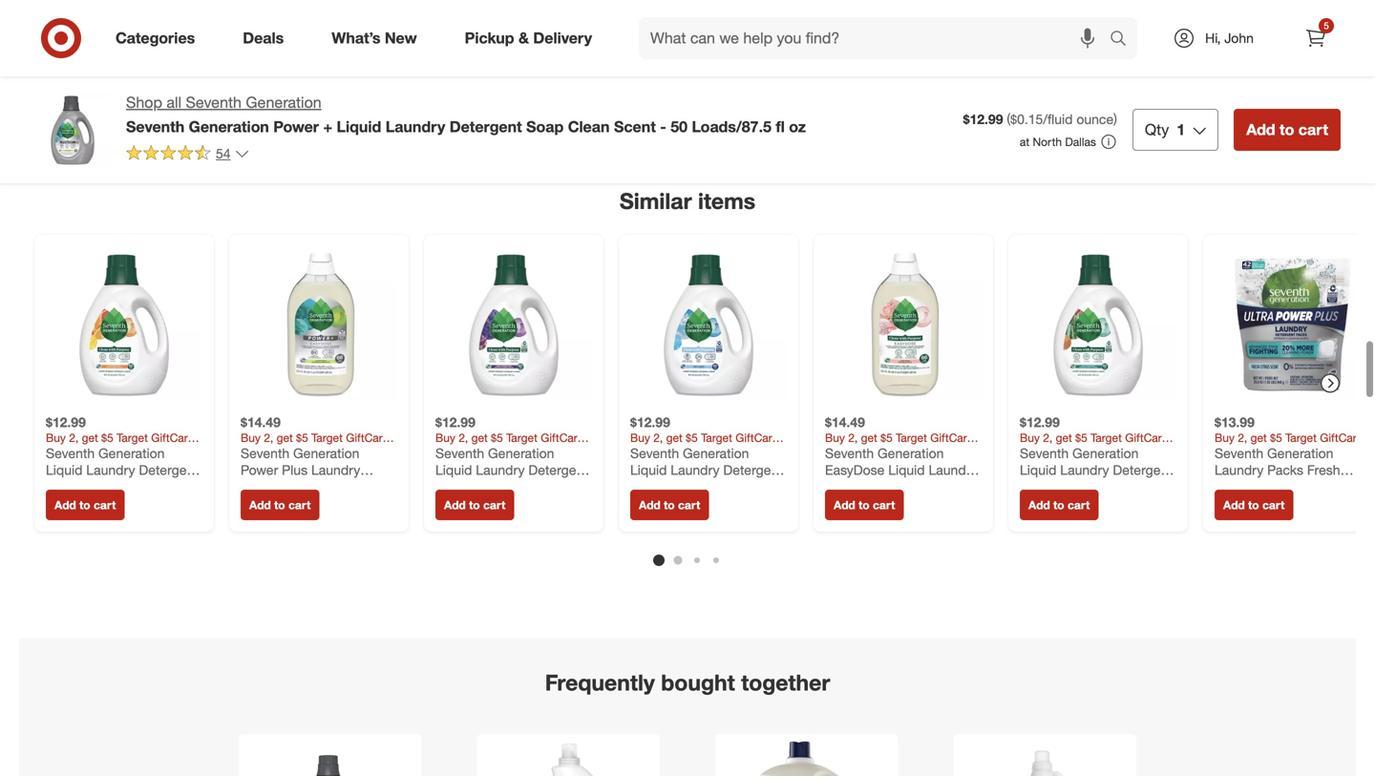 Task type: vqa. For each thing, say whether or not it's contained in the screenshot.
toddler
no



Task type: locate. For each thing, give the bounding box(es) containing it.
oz inside shop all seventh generation seventh generation power + liquid laundry detergent soap clean scent - 50 loads/87.5 fl oz
[[789, 117, 806, 136]]

& right "pickup"
[[519, 29, 529, 47]]

laundry inside seventh generation laundry packs fresh citrus - 42ct/29.6oz
[[1215, 462, 1264, 478]]

add to cart button for seventh generation liquid laundry detergent - free & clear - 90 fl oz image
[[630, 490, 709, 520]]

laundry
[[386, 117, 445, 136], [671, 462, 720, 478], [1215, 462, 1264, 478]]

0 horizontal spatial $12.99 link
[[46, 246, 202, 478]]

50
[[671, 117, 688, 136]]

0 vertical spatial liquid
[[337, 117, 381, 136]]

add for seventh generation power plus laundry detergent - clean scent - 23.1oz 'image' at the left
[[249, 498, 271, 512]]

hi, john
[[1205, 30, 1254, 46]]

sponsored
[[1300, 153, 1356, 168]]

generation inside seventh generation laundry packs fresh citrus - 42ct/29.6oz
[[1268, 445, 1334, 462]]

laundry right + at the left top
[[386, 117, 445, 136]]

detergent
[[450, 117, 522, 136], [723, 462, 783, 478]]

add for seventh generation liquid laundry detergent soap - fresh citrus scent - 60 loads - 90 fl oz "image"
[[54, 498, 76, 512]]

liquid left clear
[[630, 462, 667, 478]]

fl
[[776, 117, 785, 136], [744, 478, 751, 495]]

cart
[[1299, 120, 1329, 139], [94, 498, 116, 512], [288, 498, 311, 512], [483, 498, 506, 512], [678, 498, 700, 512], [873, 498, 895, 512], [1068, 498, 1090, 512], [1263, 498, 1285, 512]]

-
[[660, 117, 666, 136], [630, 478, 636, 495], [717, 478, 722, 495], [1254, 478, 1259, 495]]

seventh generation liquid laundry detergent soap - fresh citrus scent - 60 loads - 90 fl oz image
[[46, 246, 202, 402]]

$14.49 for seventh generation easydose liquid laundry detergent - rose - 23.1 fl oz image
[[825, 414, 865, 431]]

items
[[698, 188, 756, 214]]

0 vertical spatial oz
[[789, 117, 806, 136]]

soap
[[526, 117, 564, 136]]

- left 90
[[717, 478, 722, 495]]

0 vertical spatial fl
[[776, 117, 785, 136]]

$12.99 for seventh generation liquid laundry detergent soap - fresh lavender scent - 90 fl oz image
[[436, 414, 476, 431]]

& inside seventh generation liquid laundry detergent - free & clear - 90 fl oz
[[670, 478, 678, 495]]

2 $14.49 from the left
[[825, 414, 865, 431]]

1 horizontal spatial $14.49 link
[[825, 246, 982, 478]]

detergent inside shop all seventh generation seventh generation power + liquid laundry detergent soap clean scent - 50 loads/87.5 fl oz
[[450, 117, 522, 136]]

$12.99 for seventh generation liquid laundry detergent - sage and cedar - 90 fl oz "image"
[[1020, 414, 1060, 431]]

0 horizontal spatial liquid
[[337, 117, 381, 136]]

seventh
[[186, 93, 242, 112], [126, 117, 185, 136], [630, 445, 679, 462], [1215, 445, 1264, 462]]

0 horizontal spatial laundry
[[386, 117, 445, 136]]

to for seventh generation power plus laundry detergent - clean scent - 23.1oz 'image' at the left
[[274, 498, 285, 512]]

1 vertical spatial oz
[[755, 478, 769, 495]]

$12.99 for seventh generation liquid laundry detergent - free & clear - 90 fl oz image
[[630, 414, 670, 431]]

seventh up free
[[630, 445, 679, 462]]

detergent right clear
[[723, 462, 783, 478]]

0 horizontal spatial $14.49
[[241, 414, 281, 431]]

1 horizontal spatial liquid
[[630, 462, 667, 478]]

deals
[[243, 29, 284, 47]]

+
[[323, 117, 332, 136]]

add for seventh generation laundry packs fresh citrus - 42ct/29.6oz "image"
[[1224, 498, 1245, 512]]

& right free
[[670, 478, 678, 495]]

laundry left packs
[[1215, 462, 1264, 478]]

seventh generation laundry packs fresh citrus - 42ct/29.6oz
[[1215, 445, 1341, 495]]

1 vertical spatial liquid
[[630, 462, 667, 478]]

seventh generation easydose liquid laundry detergent - rose - 23.1 fl oz image
[[825, 246, 982, 402]]

seventh down $13.99
[[1215, 445, 1264, 462]]

$12.99 for seventh generation liquid laundry detergent soap - fresh citrus scent - 60 loads - 90 fl oz "image"
[[46, 414, 86, 431]]

1 vertical spatial detergent
[[723, 462, 783, 478]]

1 horizontal spatial &
[[670, 478, 678, 495]]

add to cart button for seventh generation easydose liquid laundry detergent - rose - 23.1 fl oz image
[[825, 490, 904, 520]]

$12.99
[[963, 111, 1003, 128], [46, 414, 86, 431], [436, 414, 476, 431], [630, 414, 670, 431], [1020, 414, 1060, 431]]

free
[[639, 478, 666, 495]]

90
[[726, 478, 741, 495]]

add for seventh generation liquid laundry detergent soap - fresh lavender scent - 90 fl oz image
[[444, 498, 466, 512]]

what's new link
[[315, 17, 441, 59]]

what's
[[332, 29, 381, 47]]

clean
[[568, 117, 610, 136]]

generation up 42ct/29.6oz at the bottom right
[[1268, 445, 1334, 462]]

liquid
[[337, 117, 381, 136], [630, 462, 667, 478]]

add to cart button
[[1234, 109, 1341, 151], [46, 490, 125, 520], [241, 490, 319, 520], [436, 490, 514, 520], [630, 490, 709, 520], [825, 490, 904, 520], [1020, 490, 1099, 520], [1215, 490, 1294, 520]]

0 horizontal spatial oz
[[755, 478, 769, 495]]

cart for seventh generation power plus laundry detergent - clean scent - 23.1oz 'image' at the left
[[288, 498, 311, 512]]

cart for seventh generation liquid laundry detergent - free & clear - 90 fl oz image
[[678, 498, 700, 512]]

deals link
[[227, 17, 308, 59]]

- inside shop all seventh generation seventh generation power + liquid laundry detergent soap clean scent - 50 loads/87.5 fl oz
[[660, 117, 666, 136]]

generation up 90
[[683, 445, 749, 462]]

seventh generation power + liquid laundry detergent soap clean scent - 50 loads/87.5 fl oz image
[[265, 739, 395, 777]]

shop all seventh generation seventh generation power + liquid laundry detergent soap clean scent - 50 loads/87.5 fl oz
[[126, 93, 806, 136]]

1 $14.49 from the left
[[241, 414, 281, 431]]

laundry inside seventh generation liquid laundry detergent - free & clear - 90 fl oz
[[671, 462, 720, 478]]

to
[[1280, 120, 1295, 139], [79, 498, 90, 512], [274, 498, 285, 512], [469, 498, 480, 512], [664, 498, 675, 512], [859, 498, 870, 512], [1054, 498, 1065, 512], [1248, 498, 1259, 512]]

1 horizontal spatial $14.49
[[825, 414, 865, 431]]

1 horizontal spatial detergent
[[723, 462, 783, 478]]

$14.49 link for seventh generation power plus laundry detergent - clean scent - 23.1oz 'image' at the left add to cart button
[[241, 246, 397, 478]]

to for seventh generation liquid laundry detergent - sage and cedar - 90 fl oz "image"
[[1054, 498, 1065, 512]]

oz
[[789, 117, 806, 136], [755, 478, 769, 495]]

2 horizontal spatial laundry
[[1215, 462, 1264, 478]]

mrs. meyer's clean day fabric softener - rain water - 32 fl oz image
[[980, 739, 1110, 777]]

oz right 90
[[755, 478, 769, 495]]

fl inside shop all seventh generation seventh generation power + liquid laundry detergent soap clean scent - 50 loads/87.5 fl oz
[[776, 117, 785, 136]]

liquid right + at the left top
[[337, 117, 381, 136]]

0 horizontal spatial &
[[519, 29, 529, 47]]

similar items
[[620, 188, 756, 214]]

cart for seventh generation liquid laundry detergent soap - fresh citrus scent - 60 loads - 90 fl oz "image"
[[94, 498, 116, 512]]

dallas
[[1065, 135, 1096, 149]]

$12.99 link
[[46, 246, 202, 478], [436, 246, 592, 478], [1020, 246, 1177, 478]]

$14.49 link
[[241, 246, 397, 478], [825, 246, 982, 478]]

1 $12.99 link from the left
[[46, 246, 202, 478]]

- left 50
[[660, 117, 666, 136]]

add to cart
[[1247, 120, 1329, 139], [54, 498, 116, 512], [249, 498, 311, 512], [444, 498, 506, 512], [639, 498, 700, 512], [834, 498, 895, 512], [1029, 498, 1090, 512], [1224, 498, 1285, 512]]

frequently
[[545, 669, 655, 696]]

1 vertical spatial &
[[670, 478, 678, 495]]

2 $14.49 link from the left
[[825, 246, 982, 478]]

seventh inside seventh generation liquid laundry detergent - free & clear - 90 fl oz
[[630, 445, 679, 462]]

at
[[1020, 135, 1030, 149]]

fl right loads/87.5
[[776, 117, 785, 136]]

loads/87.5
[[692, 117, 772, 136]]

generation
[[246, 93, 322, 112], [189, 117, 269, 136], [683, 445, 749, 462], [1268, 445, 1334, 462]]

0 horizontal spatial $14.49 link
[[241, 246, 397, 478]]

pickup
[[465, 29, 514, 47]]

1 horizontal spatial oz
[[789, 117, 806, 136]]

0 vertical spatial detergent
[[450, 117, 522, 136]]

detergent left soap
[[450, 117, 522, 136]]

$14.49
[[241, 414, 281, 431], [825, 414, 865, 431]]

1 horizontal spatial fl
[[776, 117, 785, 136]]

2 horizontal spatial $12.99 link
[[1020, 246, 1177, 478]]

0 horizontal spatial detergent
[[450, 117, 522, 136]]

to for seventh generation liquid laundry detergent soap - fresh citrus scent - 60 loads - 90 fl oz "image"
[[79, 498, 90, 512]]

citrus
[[1215, 478, 1251, 495]]

clear
[[682, 478, 713, 495]]

generation up power
[[246, 93, 322, 112]]

&
[[519, 29, 529, 47], [670, 478, 678, 495]]

region
[[19, 40, 1375, 777]]

north
[[1033, 135, 1062, 149]]

add to cart for seventh generation liquid laundry detergent - free & clear - 90 fl oz image
[[639, 498, 700, 512]]

seventh generation fabric softener - lavender - 90 fl oz image
[[504, 739, 633, 777]]

cart for seventh generation liquid laundry detergent soap - fresh lavender scent - 90 fl oz image
[[483, 498, 506, 512]]

1 horizontal spatial laundry
[[671, 462, 720, 478]]

power
[[273, 117, 319, 136]]

- left free
[[630, 478, 636, 495]]

add
[[1247, 120, 1276, 139], [54, 498, 76, 512], [249, 498, 271, 512], [444, 498, 466, 512], [639, 498, 661, 512], [834, 498, 856, 512], [1029, 498, 1050, 512], [1224, 498, 1245, 512]]

$12.99 ( $0.15 /fluid ounce )
[[963, 111, 1117, 128]]

oz right loads/87.5
[[789, 117, 806, 136]]

1 $14.49 link from the left
[[241, 246, 397, 478]]

seventh generation laundry packs fresh citrus - 42ct/29.6oz image
[[1215, 246, 1372, 402]]

0 horizontal spatial fl
[[744, 478, 751, 495]]

laundry left 90
[[671, 462, 720, 478]]

add to cart for seventh generation power plus laundry detergent - clean scent - 23.1oz 'image' at the left
[[249, 498, 311, 512]]

add to cart button for seventh generation power plus laundry detergent - clean scent - 23.1oz 'image' at the left
[[241, 490, 319, 520]]

1 vertical spatial fl
[[744, 478, 751, 495]]

delivery
[[533, 29, 592, 47]]

at north dallas
[[1020, 135, 1096, 149]]

$0.15
[[1011, 111, 1043, 128]]

frequently bought together
[[545, 669, 830, 696]]

add to cart for seventh generation laundry packs fresh citrus - 42ct/29.6oz "image"
[[1224, 498, 1285, 512]]

fl inside seventh generation liquid laundry detergent - free & clear - 90 fl oz
[[744, 478, 751, 495]]

similar
[[620, 188, 692, 214]]

seventh generation liquid laundry detergent - free & clear - 90 fl oz image
[[630, 246, 787, 402]]

3 $12.99 link from the left
[[1020, 246, 1177, 478]]

fl right 90
[[744, 478, 751, 495]]

add to cart button for seventh generation laundry packs fresh citrus - 42ct/29.6oz "image"
[[1215, 490, 1294, 520]]

cart for seventh generation laundry packs fresh citrus - 42ct/29.6oz "image"
[[1263, 498, 1285, 512]]

- right citrus
[[1254, 478, 1259, 495]]

add to cart button for seventh generation liquid laundry detergent soap - fresh citrus scent - 60 loads - 90 fl oz "image"
[[46, 490, 125, 520]]

1 horizontal spatial $12.99 link
[[436, 246, 592, 478]]

add for seventh generation liquid laundry detergent - free & clear - 90 fl oz image
[[639, 498, 661, 512]]

cart for seventh generation liquid laundry detergent - sage and cedar - 90 fl oz "image"
[[1068, 498, 1090, 512]]

shop
[[126, 93, 162, 112]]



Task type: describe. For each thing, give the bounding box(es) containing it.
new
[[385, 29, 417, 47]]

laundry inside shop all seventh generation seventh generation power + liquid laundry detergent soap clean scent - 50 loads/87.5 fl oz
[[386, 117, 445, 136]]

downy nature blends honey lavender scent liquid fabric conditioner and fabric softener - 111 fl oz image
[[742, 739, 872, 777]]

add to cart button for seventh generation liquid laundry detergent soap - fresh lavender scent - 90 fl oz image
[[436, 490, 514, 520]]

ounce
[[1077, 111, 1114, 128]]

liquid inside seventh generation liquid laundry detergent - free & clear - 90 fl oz
[[630, 462, 667, 478]]

)
[[1114, 111, 1117, 128]]

qty
[[1145, 120, 1169, 139]]

add to cart for seventh generation easydose liquid laundry detergent - rose - 23.1 fl oz image
[[834, 498, 895, 512]]

seventh generation liquid laundry detergent soap - fresh lavender scent - 90 fl oz image
[[436, 246, 592, 402]]

pickup & delivery
[[465, 29, 592, 47]]

image of seventh generation power + liquid laundry detergent soap clean scent - 50 loads/87.5 fl oz image
[[34, 92, 111, 168]]

fresh
[[1307, 462, 1341, 478]]

cart for seventh generation easydose liquid laundry detergent - rose - 23.1 fl oz image
[[873, 498, 895, 512]]

scent
[[614, 117, 656, 136]]

search button
[[1101, 17, 1147, 63]]

pickup & delivery link
[[449, 17, 616, 59]]

$14.49 link for add to cart button related to seventh generation easydose liquid laundry detergent - rose - 23.1 fl oz image
[[825, 246, 982, 478]]

54
[[216, 145, 231, 162]]

packs
[[1268, 462, 1304, 478]]

54 link
[[126, 144, 250, 166]]

liquid inside shop all seventh generation seventh generation power + liquid laundry detergent soap clean scent - 50 loads/87.5 fl oz
[[337, 117, 381, 136]]

seventh generation liquid laundry detergent - sage and cedar - 90 fl oz image
[[1020, 246, 1177, 402]]

detergent inside seventh generation liquid laundry detergent - free & clear - 90 fl oz
[[723, 462, 783, 478]]

5
[[1324, 20, 1329, 32]]

$13.99
[[1215, 414, 1255, 431]]

what's new
[[332, 29, 417, 47]]

/fluid
[[1043, 111, 1073, 128]]

categories
[[116, 29, 195, 47]]

categories link
[[99, 17, 219, 59]]

search
[[1101, 31, 1147, 49]]

5 link
[[1295, 17, 1337, 59]]

oz inside seventh generation liquid laundry detergent - free & clear - 90 fl oz
[[755, 478, 769, 495]]

generation up 54
[[189, 117, 269, 136]]

seventh generation liquid laundry detergent - free & clear - 90 fl oz
[[630, 445, 783, 495]]

add to cart for seventh generation liquid laundry detergent - sage and cedar - 90 fl oz "image"
[[1029, 498, 1090, 512]]

generation inside seventh generation liquid laundry detergent - free & clear - 90 fl oz
[[683, 445, 749, 462]]

seventh generation power plus laundry detergent - clean scent - 23.1oz image
[[241, 246, 397, 402]]

2 $12.99 link from the left
[[436, 246, 592, 478]]

john
[[1225, 30, 1254, 46]]

qty 1
[[1145, 120, 1186, 139]]

to for seventh generation liquid laundry detergent - free & clear - 90 fl oz image
[[664, 498, 675, 512]]

seventh inside seventh generation laundry packs fresh citrus - 42ct/29.6oz
[[1215, 445, 1264, 462]]

together
[[741, 669, 830, 696]]

hi,
[[1205, 30, 1221, 46]]

add to cart button for seventh generation liquid laundry detergent - sage and cedar - 90 fl oz "image"
[[1020, 490, 1099, 520]]

bought
[[661, 669, 735, 696]]

seventh down shop
[[126, 117, 185, 136]]

What can we help you find? suggestions appear below search field
[[639, 17, 1115, 59]]

(
[[1007, 111, 1011, 128]]

add for seventh generation easydose liquid laundry detergent - rose - 23.1 fl oz image
[[834, 498, 856, 512]]

all
[[167, 93, 182, 112]]

add to cart for seventh generation liquid laundry detergent soap - fresh lavender scent - 90 fl oz image
[[444, 498, 506, 512]]

42ct/29.6oz
[[1263, 478, 1334, 495]]

region containing similar items
[[19, 40, 1375, 777]]

0 vertical spatial &
[[519, 29, 529, 47]]

$14.49 for seventh generation power plus laundry detergent - clean scent - 23.1oz 'image' at the left
[[241, 414, 281, 431]]

to for seventh generation liquid laundry detergent soap - fresh lavender scent - 90 fl oz image
[[469, 498, 480, 512]]

1
[[1177, 120, 1186, 139]]

advertisement region
[[19, 40, 1356, 152]]

seventh right the "all"
[[186, 93, 242, 112]]

add for seventh generation liquid laundry detergent - sage and cedar - 90 fl oz "image"
[[1029, 498, 1050, 512]]

- inside seventh generation laundry packs fresh citrus - 42ct/29.6oz
[[1254, 478, 1259, 495]]

add to cart for seventh generation liquid laundry detergent soap - fresh citrus scent - 60 loads - 90 fl oz "image"
[[54, 498, 116, 512]]

to for seventh generation easydose liquid laundry detergent - rose - 23.1 fl oz image
[[859, 498, 870, 512]]

to for seventh generation laundry packs fresh citrus - 42ct/29.6oz "image"
[[1248, 498, 1259, 512]]



